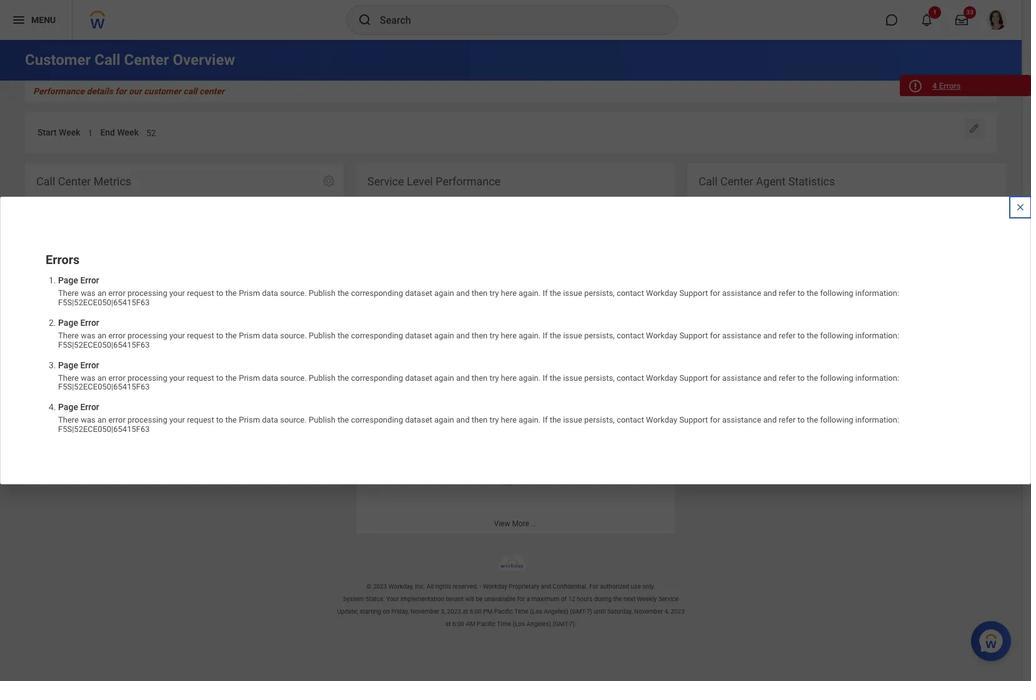 Task type: vqa. For each thing, say whether or not it's contained in the screenshot.
a
yes



Task type: describe. For each thing, give the bounding box(es) containing it.
1 vertical spatial angeles)
[[527, 621, 551, 628]]

workday assistant region
[[971, 617, 1016, 662]]

our
[[129, 86, 142, 96]]

1 vertical spatial time
[[497, 621, 511, 628]]

error for 4th page error link
[[80, 403, 99, 413]]

proprietary
[[509, 584, 539, 591]]

assistance inside the "call center agent statistics" element
[[769, 220, 805, 228]]

page error there was an error processing your request to the prism data source. publish the corresponding dataset again and then try here again. if the issue persists, contact workday support for assistance and refer to the following information: f5s|52ece050|65415f63 for 4th page error link
[[58, 403, 901, 435]]

view more ... inside call center headcount by location element
[[494, 520, 537, 529]]

4 errors button
[[900, 75, 1031, 96]]

0 vertical spatial (los
[[530, 609, 542, 616]]

average service duration (sec)
[[134, 420, 236, 429]]

page for 4th page error link from the bottom of the errors dialog
[[58, 275, 78, 285]]

contact inside the "call center agent statistics" element
[[944, 210, 969, 218]]

3,
[[441, 609, 446, 616]]

rights
[[435, 584, 451, 591]]

pm
[[483, 609, 493, 616]]

for
[[589, 584, 598, 591]]

1 vertical spatial view more ... link
[[356, 514, 675, 535]]

on
[[383, 609, 390, 616]]

performance details for our customer call center
[[33, 86, 227, 96]]

2 page error link from the top
[[58, 318, 99, 329]]

customer
[[144, 86, 181, 96]]

profile logan mcneil element
[[979, 6, 1014, 34]]

page error there was an error processing your request to the prism data source. publish the corresponding dataset again and then try here again. if the issue persists, contact workday support for assistance and refer to the following information: f5s|52ece050|65415f63 for second page error link
[[58, 318, 901, 350]]

-
[[480, 584, 482, 591]]

1
[[88, 128, 93, 138]]

1 horizontal spatial 2023
[[447, 609, 461, 616]]

0 vertical spatial at
[[463, 609, 468, 616]]

details
[[87, 86, 113, 96]]

statistics
[[788, 175, 835, 188]]

52
[[146, 128, 156, 138]]

end
[[100, 127, 115, 137]]

footer containing © 2023 workday, inc. all rights reserved. - workday proprietary and confidential. for authorized use only. system status: your implementation tenant will be unavailable for a maximum of 12 hours during the next weekly service update; starting on friday, november 3, 2023 at 6:00 pm pacific time (los angeles) (gmt-7) until saturday, november 4, 2023 at 6:00 am pacific time (los angeles) (gmt-7).
[[0, 554, 1022, 631]]

view inside call center headcount by location element
[[494, 520, 510, 529]]

call for call center agent statistics
[[699, 175, 718, 188]]

start
[[37, 127, 57, 137]]

week for end week
[[117, 127, 139, 137]]

page for 2nd page error link from the bottom of the errors dialog
[[58, 360, 78, 370]]

error for 2nd page error link from the bottom of the errors dialog
[[80, 360, 99, 370]]

am
[[466, 621, 475, 628]]

1 up image from the top
[[124, 216, 134, 226]]

83 button
[[116, 303, 252, 358]]

1 horizontal spatial (gmt-
[[570, 609, 586, 616]]

customer call center overview
[[25, 51, 235, 69]]

tenant
[[446, 596, 464, 603]]

duration
[[189, 420, 217, 429]]

your
[[386, 596, 399, 603]]

inbox large image
[[955, 14, 968, 26]]

target
[[203, 287, 224, 295]]

metrics
[[94, 175, 131, 188]]

next
[[624, 596, 635, 603]]

call center metrics element
[[25, 163, 344, 488]]

overview
[[173, 51, 235, 69]]

2 horizontal spatial 2023
[[671, 609, 685, 616]]

only.
[[642, 584, 655, 591]]

until
[[594, 609, 606, 616]]

processing inside the "call center agent statistics" element
[[763, 200, 799, 208]]

1 horizontal spatial time
[[514, 609, 528, 616]]

exclamation image
[[910, 82, 920, 91]]

errors dialog
[[0, 197, 1031, 485]]

data inside the "call center agent statistics" element
[[887, 200, 902, 208]]

try inside the "call center agent statistics" element
[[827, 210, 835, 218]]

0 horizontal spatial (los
[[513, 621, 525, 628]]

implementation
[[401, 596, 444, 603]]

workday inside the "call center agent statistics" element
[[699, 220, 728, 228]]

(sec)
[[219, 420, 236, 429]]

support inside the "call center agent statistics" element
[[729, 220, 756, 228]]

a
[[527, 596, 530, 603]]

system
[[343, 596, 364, 603]]

up image inside average service duration (sec) button
[[124, 436, 134, 447]]

start week
[[37, 127, 80, 137]]

level
[[407, 175, 433, 188]]

if inside the "call center agent statistics" element
[[876, 210, 880, 218]]

saturday,
[[607, 609, 633, 616]]

error for second page error link
[[80, 318, 99, 328]]

page for second page error link
[[58, 318, 78, 328]]

service level performance
[[367, 175, 501, 188]]

... inside call center metrics element
[[200, 474, 206, 483]]

was inside the "call center agent statistics" element
[[720, 200, 733, 208]]

confidential.
[[553, 584, 588, 591]]

0 horizontal spatial 6:00
[[452, 621, 464, 628]]

customer
[[25, 51, 91, 69]]

friday,
[[391, 609, 409, 616]]

view more ... inside call center metrics element
[[163, 474, 206, 483]]

all
[[427, 584, 434, 591]]

center for call center agent statistics
[[720, 175, 753, 188]]

there inside the "call center agent statistics" element
[[699, 200, 718, 208]]

close errors and alerts image
[[1015, 202, 1025, 212]]

0 horizontal spatial 2023
[[373, 584, 387, 591]]

will
[[465, 596, 474, 603]]

update;
[[337, 609, 358, 616]]

agent
[[756, 175, 786, 188]]

authorized
[[600, 584, 629, 591]]

of
[[561, 596, 567, 603]]

0 vertical spatial pacific
[[494, 609, 513, 616]]

inc.
[[415, 584, 425, 591]]

start week element
[[88, 120, 93, 143]]

0 horizontal spatial (gmt-
[[553, 621, 569, 628]]

call center headcount by location element
[[356, 342, 675, 535]]

4 errors
[[932, 81, 961, 91]]

average service duration (sec) button
[[116, 413, 252, 461]]

unavailable
[[484, 596, 516, 603]]

error inside the "call center agent statistics" element
[[745, 200, 761, 208]]

4
[[932, 81, 937, 91]]

end week element
[[146, 120, 156, 143]]

12
[[568, 596, 575, 603]]

status:
[[365, 596, 385, 603]]

persists, inside the "call center agent statistics" element
[[914, 210, 942, 218]]

for inside © 2023 workday, inc. all rights reserved. - workday proprietary and confidential. for authorized use only. system status: your implementation tenant will be unavailable for a maximum of 12 hours during the next weekly service update; starting on friday, november 3, 2023 at 6:00 pm pacific time (los angeles) (gmt-7) until saturday, november 4, 2023 at 6:00 am pacific time (los angeles) (gmt-7).
[[517, 596, 525, 603]]

76
[[211, 372, 236, 398]]

search image
[[357, 12, 372, 27]]

during
[[594, 596, 612, 603]]

more inside call center headcount by location element
[[512, 520, 529, 529]]

prism inside the "call center agent statistics" element
[[865, 200, 885, 208]]

workday inside © 2023 workday, inc. all rights reserved. - workday proprietary and confidential. for authorized use only. system status: your implementation tenant will be unavailable for a maximum of 12 hours during the next weekly service update; starting on friday, november 3, 2023 at 6:00 pm pacific time (los angeles) (gmt-7) until saturday, november 4, 2023 at 6:00 am pacific time (los angeles) (gmt-7).
[[483, 584, 507, 591]]

0 vertical spatial 6:00
[[470, 609, 482, 616]]

up image inside 83 button
[[124, 326, 134, 337]]



Task type: locate. For each thing, give the bounding box(es) containing it.
1 vertical spatial (los
[[513, 621, 525, 628]]

4 up image from the top
[[124, 381, 134, 392]]

errors inside 4 errors button
[[939, 81, 961, 91]]

performance right level
[[436, 175, 501, 188]]

1 horizontal spatial week
[[117, 127, 139, 137]]

again inside the "call center agent statistics" element
[[776, 210, 794, 218]]

(gmt- up '7).' on the bottom
[[570, 609, 586, 616]]

(los down maximum
[[530, 609, 542, 616]]

4 page error link from the top
[[58, 403, 99, 414]]

0 vertical spatial view more ...
[[163, 474, 206, 483]]

0 vertical spatial (gmt-
[[570, 609, 586, 616]]

center up our
[[124, 51, 169, 69]]

edit image
[[968, 122, 980, 135]]

an
[[735, 200, 743, 208], [97, 289, 106, 298], [404, 289, 412, 298], [735, 289, 743, 298], [97, 331, 106, 340], [97, 373, 106, 383], [97, 416, 106, 425]]

errors inside errors dialog
[[46, 252, 80, 267]]

2 page from the top
[[58, 318, 78, 328]]

november down the weekly
[[634, 609, 663, 616]]

7).
[[569, 621, 576, 628]]

dataset inside the "call center agent statistics" element
[[749, 210, 774, 218]]

1 horizontal spatial more
[[512, 520, 529, 529]]

issue inside the "call center agent statistics" element
[[894, 210, 912, 218]]

starting
[[360, 609, 381, 616]]

refer
[[821, 220, 837, 228], [779, 289, 796, 298], [490, 309, 505, 318], [821, 309, 837, 318], [779, 331, 796, 340], [779, 373, 796, 383], [779, 416, 796, 425]]

0 horizontal spatial errors
[[46, 252, 80, 267]]

page
[[58, 275, 78, 285], [58, 318, 78, 328], [58, 360, 78, 370], [58, 403, 78, 413]]

1 vertical spatial more
[[512, 520, 529, 529]]

0 horizontal spatial call
[[36, 175, 55, 188]]

3 page error there was an error processing your request to the prism data source. publish the corresponding dataset again and then try here again. if the issue persists, contact workday support for assistance and refer to the following information: f5s|52ece050|65415f63 from the top
[[58, 360, 901, 392]]

view more ...
[[163, 474, 206, 483], [494, 520, 537, 529]]

call center agent statistics
[[699, 175, 835, 188]]

call
[[95, 51, 120, 69], [36, 175, 55, 188], [699, 175, 718, 188]]

error
[[745, 200, 761, 208], [108, 289, 125, 298], [414, 289, 430, 298], [745, 289, 761, 298], [108, 331, 125, 340], [108, 373, 125, 383], [108, 416, 125, 425]]

assistance
[[769, 220, 805, 228], [722, 289, 761, 298], [438, 309, 474, 318], [769, 309, 805, 318], [722, 331, 761, 340], [722, 373, 761, 383], [722, 416, 761, 425]]

1 horizontal spatial performance
[[436, 175, 501, 188]]

corresponding inside the "call center agent statistics" element
[[699, 210, 747, 218]]

4,
[[664, 609, 669, 616]]

1 horizontal spatial view more ... link
[[356, 514, 675, 535]]

time down the a at the bottom of the page
[[514, 609, 528, 616]]

refer inside the "call center agent statistics" element
[[821, 220, 837, 228]]

0 horizontal spatial november
[[411, 609, 439, 616]]

1 horizontal spatial 6:00
[[470, 609, 482, 616]]

0 vertical spatial performance
[[33, 86, 84, 96]]

use
[[631, 584, 641, 591]]

1 week from the left
[[59, 127, 80, 137]]

support
[[729, 220, 756, 228], [679, 289, 708, 298], [398, 309, 425, 318], [729, 309, 756, 318], [679, 331, 708, 340], [679, 373, 708, 383], [679, 416, 708, 425]]

service left level
[[367, 175, 404, 188]]

1 horizontal spatial view
[[494, 520, 510, 529]]

0 horizontal spatial view
[[163, 474, 179, 483]]

0 vertical spatial service
[[367, 175, 404, 188]]

1 horizontal spatial at
[[463, 609, 468, 616]]

service inside © 2023 workday, inc. all rights reserved. - workday proprietary and confidential. for authorized use only. system status: your implementation tenant will be unavailable for a maximum of 12 hours during the next weekly service update; starting on friday, november 3, 2023 at 6:00 pm pacific time (los angeles) (gmt-7) until saturday, november 4, 2023 at 6:00 am pacific time (los angeles) (gmt-7).
[[658, 596, 679, 603]]

2 horizontal spatial call
[[699, 175, 718, 188]]

2023 right 3,
[[447, 609, 461, 616]]

following inside the "call center agent statistics" element
[[859, 220, 890, 228]]

4 page error there was an error processing your request to the prism data source. publish the corresponding dataset again and then try here again. if the issue persists, contact workday support for assistance and refer to the following information: f5s|52ece050|65415f63 from the top
[[58, 403, 901, 435]]

average
[[134, 420, 160, 429]]

1 vertical spatial (gmt-
[[553, 621, 569, 628]]

6:00
[[470, 609, 482, 616], [452, 621, 464, 628]]

2023
[[373, 584, 387, 591], [447, 609, 461, 616], [671, 609, 685, 616]]

(gmt- down of on the bottom of the page
[[553, 621, 569, 628]]

pacific
[[494, 609, 513, 616], [477, 621, 496, 628]]

was
[[720, 200, 733, 208], [81, 289, 95, 298], [388, 289, 402, 298], [720, 289, 733, 298], [81, 331, 95, 340], [81, 373, 95, 383], [81, 416, 95, 425]]

angeles)
[[544, 609, 568, 616], [527, 621, 551, 628]]

angeles) down maximum
[[527, 621, 551, 628]]

30
[[227, 287, 236, 295]]

and inside © 2023 workday, inc. all rights reserved. - workday proprietary and confidential. for authorized use only. system status: your implementation tenant will be unavailable for a maximum of 12 hours during the next weekly service update; starting on friday, november 3, 2023 at 6:00 pm pacific time (los angeles) (gmt-7) until saturday, november 4, 2023 at 6:00 am pacific time (los angeles) (gmt-7).
[[541, 584, 551, 591]]

3 error from the top
[[80, 360, 99, 370]]

main content containing 83
[[0, 40, 1031, 535]]

service inside button
[[162, 420, 187, 429]]

at
[[463, 609, 468, 616], [445, 621, 451, 628]]

0 vertical spatial ...
[[200, 474, 206, 483]]

1 horizontal spatial center
[[124, 51, 169, 69]]

0 horizontal spatial performance
[[33, 86, 84, 96]]

then inside the "call center agent statistics" element
[[810, 210, 825, 218]]

main content
[[0, 40, 1031, 535]]

the
[[853, 200, 864, 208], [957, 200, 967, 208], [882, 210, 893, 218], [847, 220, 858, 228], [225, 289, 237, 298], [338, 289, 349, 298], [550, 289, 561, 298], [807, 289, 818, 298], [522, 289, 532, 298], [625, 289, 636, 298], [853, 289, 864, 298], [957, 289, 967, 298], [551, 299, 561, 308], [882, 299, 893, 308], [516, 309, 526, 318], [847, 309, 858, 318], [225, 331, 237, 340], [338, 331, 349, 340], [550, 331, 561, 340], [807, 331, 818, 340], [225, 373, 237, 383], [338, 373, 349, 383], [550, 373, 561, 383], [807, 373, 818, 383], [225, 416, 237, 425], [338, 416, 349, 425], [550, 416, 561, 425], [807, 416, 818, 425], [613, 596, 622, 603]]

target 30
[[203, 287, 236, 295]]

1 vertical spatial errors
[[46, 252, 80, 267]]

notifications large image
[[920, 14, 933, 26]]

maximum
[[532, 596, 559, 603]]

0 horizontal spatial view more ...
[[163, 474, 206, 483]]

center left agent
[[720, 175, 753, 188]]

1 vertical spatial 6:00
[[452, 621, 464, 628]]

3 page from the top
[[58, 360, 78, 370]]

1 horizontal spatial (los
[[530, 609, 542, 616]]

1 vertical spatial ...
[[531, 520, 537, 529]]

time
[[514, 609, 528, 616], [497, 621, 511, 628]]

1 vertical spatial performance
[[436, 175, 501, 188]]

week left 1
[[59, 127, 80, 137]]

error for 4th page error link from the bottom of the errors dialog
[[80, 275, 99, 285]]

0 horizontal spatial more
[[181, 474, 198, 483]]

an inside there was an error processing your request to the prism data source. publish the corresponding dataset again and then try here again. if the issue persists, contact workday support for assistance and refer to the following information: f5s|52ece050|65415f63
[[735, 200, 743, 208]]

publish inside the "call center agent statistics" element
[[930, 200, 955, 208]]

request inside the "call center agent statistics" element
[[818, 200, 843, 208]]

4 error from the top
[[80, 403, 99, 413]]

center inside call center metrics element
[[58, 175, 91, 188]]

3 page error link from the top
[[58, 360, 99, 372]]

2 horizontal spatial center
[[720, 175, 753, 188]]

0 vertical spatial angeles)
[[544, 609, 568, 616]]

1 vertical spatial service
[[162, 420, 187, 429]]

1 vertical spatial view
[[494, 520, 510, 529]]

3 up image from the top
[[124, 326, 134, 337]]

page error there was an error processing your request to the prism data source. publish the corresponding dataset again and then try here again. if the issue persists, contact workday support for assistance and refer to the following information: f5s|52ece050|65415f63 for 4th page error link from the bottom of the errors dialog
[[58, 275, 901, 307]]

0 vertical spatial view more ... link
[[25, 468, 344, 488]]

0 horizontal spatial center
[[58, 175, 91, 188]]

call
[[183, 86, 197, 96]]

corresponding
[[699, 210, 747, 218], [351, 289, 403, 298], [367, 299, 416, 308], [699, 299, 747, 308], [351, 331, 403, 340], [351, 373, 403, 383], [351, 416, 403, 425]]

at down 3,
[[445, 621, 451, 628]]

1 november from the left
[[411, 609, 439, 616]]

the inside © 2023 workday, inc. all rights reserved. - workday proprietary and confidential. for authorized use only. system status: your implementation tenant will be unavailable for a maximum of 12 hours during the next weekly service update; starting on friday, november 3, 2023 at 6:00 pm pacific time (los angeles) (gmt-7) until saturday, november 4, 2023 at 6:00 am pacific time (los angeles) (gmt-7).
[[613, 596, 622, 603]]

footer
[[0, 554, 1022, 631]]

service right the average at the bottom left
[[162, 420, 187, 429]]

0 horizontal spatial view more ... link
[[25, 468, 344, 488]]

6:00 left am
[[452, 621, 464, 628]]

up image inside 76 button
[[124, 381, 134, 392]]

november down the implementation
[[411, 609, 439, 616]]

angeles) down of on the bottom of the page
[[544, 609, 568, 616]]

1 page error there was an error processing your request to the prism data source. publish the corresponding dataset again and then try here again. if the issue persists, contact workday support for assistance and refer to the following information: f5s|52ece050|65415f63 from the top
[[58, 275, 901, 307]]

2 page error there was an error processing your request to the prism data source. publish the corresponding dataset again and then try here again. if the issue persists, contact workday support for assistance and refer to the following information: f5s|52ece050|65415f63 from the top
[[58, 318, 901, 350]]

error
[[80, 275, 99, 285], [80, 318, 99, 328], [80, 360, 99, 370], [80, 403, 99, 413]]

6:00 left pm
[[470, 609, 482, 616]]

pacific down unavailable
[[494, 609, 513, 616]]

view more ... link
[[25, 468, 344, 488], [356, 514, 675, 535]]

1 horizontal spatial ...
[[531, 520, 537, 529]]

source. inside the "call center agent statistics" element
[[904, 200, 928, 208]]

2 week from the left
[[117, 127, 139, 137]]

call for call center metrics
[[36, 175, 55, 188]]

hours
[[577, 596, 593, 603]]

0 vertical spatial more
[[181, 474, 198, 483]]

again. inside the "call center agent statistics" element
[[853, 210, 874, 218]]

2 vertical spatial service
[[658, 596, 679, 603]]

pacific down pm
[[477, 621, 496, 628]]

weekly
[[637, 596, 657, 603]]

performance
[[33, 86, 84, 96], [436, 175, 501, 188]]

issue
[[894, 210, 912, 218], [563, 289, 582, 298], [563, 299, 581, 308], [894, 299, 912, 308], [563, 331, 582, 340], [563, 373, 582, 383], [563, 416, 582, 425]]

1 horizontal spatial errors
[[939, 81, 961, 91]]

1 horizontal spatial call
[[95, 51, 120, 69]]

2 up image from the top
[[124, 271, 134, 282]]

week
[[59, 127, 80, 137], [117, 127, 139, 137]]

view
[[163, 474, 179, 483], [494, 520, 510, 529]]

0 vertical spatial errors
[[939, 81, 961, 91]]

there was an error processing your request to the prism data source. publish the corresponding dataset again and then try here again. if the issue persists, contact workday support for assistance and refer to the following information: f5s|52ece050|65415f63
[[699, 200, 969, 238], [367, 289, 638, 328], [699, 289, 969, 328]]

1 vertical spatial view more ...
[[494, 520, 537, 529]]

1 text field
[[88, 120, 93, 142]]

week right end
[[117, 127, 139, 137]]

be
[[476, 596, 483, 603]]

information:
[[892, 220, 932, 228], [855, 289, 899, 298], [561, 309, 601, 318], [892, 309, 932, 318], [855, 331, 899, 340], [855, 373, 899, 383], [855, 416, 899, 425]]

1 page from the top
[[58, 275, 78, 285]]

... inside call center headcount by location element
[[531, 520, 537, 529]]

performance down "customer"
[[33, 86, 84, 96]]

your inside the "call center agent statistics" element
[[801, 200, 816, 208]]

© 2023 workday, inc. all rights reserved. - workday proprietary and confidential. for authorized use only. system status: your implementation tenant will be unavailable for a maximum of 12 hours during the next weekly service update; starting on friday, november 3, 2023 at 6:00 pm pacific time (los angeles) (gmt-7) until saturday, november 4, 2023 at 6:00 am pacific time (los angeles) (gmt-7).
[[337, 584, 685, 628]]

here
[[837, 210, 852, 218], [501, 289, 517, 298], [506, 299, 520, 308], [837, 299, 852, 308], [501, 331, 517, 340], [501, 373, 517, 383], [501, 416, 517, 425]]

more
[[181, 474, 198, 483], [512, 520, 529, 529]]

1 horizontal spatial service
[[367, 175, 404, 188]]

52 text field
[[146, 120, 156, 142]]

0 horizontal spatial week
[[59, 127, 80, 137]]

up image
[[124, 216, 134, 226], [124, 271, 134, 282], [124, 326, 134, 337], [124, 381, 134, 392], [124, 436, 134, 447]]

f5s|52ece050|65415f63 inside the "call center agent statistics" element
[[699, 230, 783, 238]]

page error there was an error processing your request to the prism data source. publish the corresponding dataset again and then try here again. if the issue persists, contact workday support for assistance and refer to the following information: f5s|52ece050|65415f63 for 2nd page error link from the bottom of the errors dialog
[[58, 360, 901, 392]]

1 horizontal spatial november
[[634, 609, 663, 616]]

processing
[[763, 200, 799, 208], [127, 289, 167, 298], [431, 289, 468, 298], [763, 289, 799, 298], [127, 331, 167, 340], [127, 373, 167, 383], [127, 416, 167, 425]]

0 vertical spatial view
[[163, 474, 179, 483]]

1 error from the top
[[80, 275, 99, 285]]

page for 4th page error link
[[58, 403, 78, 413]]

week for start week
[[59, 127, 80, 137]]

1 vertical spatial at
[[445, 621, 451, 628]]

2 error from the top
[[80, 318, 99, 328]]

again
[[776, 210, 794, 218], [434, 289, 454, 298], [444, 299, 463, 308], [776, 299, 794, 308], [434, 331, 454, 340], [434, 373, 454, 383], [434, 416, 454, 425]]

more inside call center metrics element
[[181, 474, 198, 483]]

persists,
[[914, 210, 942, 218], [584, 289, 615, 298], [583, 299, 611, 308], [914, 299, 942, 308], [584, 331, 615, 340], [584, 373, 615, 383], [584, 416, 615, 425]]

call center agent statistics element
[[687, 163, 1006, 250]]

request
[[818, 200, 843, 208], [187, 289, 214, 298], [486, 289, 512, 298], [818, 289, 843, 298], [187, 331, 214, 340], [187, 373, 214, 383], [187, 416, 214, 425]]

76 button
[[116, 358, 252, 413]]

there was an error processing your request to the prism data source. publish the corresponding dataset again and then try here again. if the issue persists, contact workday support for assistance and refer to the following information: f5s|52ece050|65415f63 inside the "call center agent statistics" element
[[699, 200, 969, 238]]

0 vertical spatial time
[[514, 609, 528, 616]]

center inside the "call center agent statistics" element
[[720, 175, 753, 188]]

2023 right the ©
[[373, 584, 387, 591]]

4 page from the top
[[58, 403, 78, 413]]

center for call center metrics
[[58, 175, 91, 188]]

83
[[211, 317, 236, 343]]

dataset
[[749, 210, 774, 218], [405, 289, 432, 298], [417, 299, 442, 308], [749, 299, 774, 308], [405, 331, 432, 340], [405, 373, 432, 383], [405, 416, 432, 425]]

2 november from the left
[[634, 609, 663, 616]]

center left metrics at top left
[[58, 175, 91, 188]]

publish
[[930, 200, 955, 208], [309, 289, 336, 298], [599, 289, 624, 298], [930, 289, 955, 298], [309, 331, 336, 340], [309, 373, 336, 383], [309, 416, 336, 425]]

for inside the "call center agent statistics" element
[[758, 220, 767, 228]]

november
[[411, 609, 439, 616], [634, 609, 663, 616]]

5 up image from the top
[[124, 436, 134, 447]]

7)
[[586, 609, 592, 616]]

1 vertical spatial pacific
[[477, 621, 496, 628]]

call center metrics
[[36, 175, 131, 188]]

0 horizontal spatial service
[[162, 420, 187, 429]]

(los down unavailable
[[513, 621, 525, 628]]

workday,
[[389, 584, 414, 591]]

0 horizontal spatial at
[[445, 621, 451, 628]]

and
[[796, 210, 808, 218], [807, 220, 819, 228], [456, 289, 470, 298], [763, 289, 777, 298], [465, 299, 477, 308], [796, 299, 808, 308], [476, 309, 488, 318], [807, 309, 819, 318], [456, 331, 470, 340], [763, 331, 777, 340], [456, 373, 470, 383], [763, 373, 777, 383], [456, 416, 470, 425], [763, 416, 777, 425], [541, 584, 551, 591]]

following
[[859, 220, 890, 228], [820, 289, 853, 298], [528, 309, 559, 318], [859, 309, 890, 318], [820, 331, 853, 340], [820, 373, 853, 383], [820, 416, 853, 425]]

2 horizontal spatial service
[[658, 596, 679, 603]]

then
[[810, 210, 825, 218], [472, 289, 488, 298], [479, 299, 494, 308], [810, 299, 825, 308], [472, 331, 488, 340], [472, 373, 488, 383], [472, 416, 488, 425]]

2023 right 4,
[[671, 609, 685, 616]]

at down will
[[463, 609, 468, 616]]

©
[[367, 584, 371, 591]]

here inside the "call center agent statistics" element
[[837, 210, 852, 218]]

0 horizontal spatial ...
[[200, 474, 206, 483]]

banner
[[0, 0, 1022, 40]]

1 horizontal spatial view more ...
[[494, 520, 537, 529]]

information: inside the "call center agent statistics" element
[[892, 220, 932, 228]]

errors
[[939, 81, 961, 91], [46, 252, 80, 267]]

service up 4,
[[658, 596, 679, 603]]

0 horizontal spatial time
[[497, 621, 511, 628]]

to
[[845, 200, 851, 208], [838, 220, 845, 228], [216, 289, 223, 298], [798, 289, 805, 298], [513, 289, 520, 298], [845, 289, 851, 298], [507, 309, 514, 318], [838, 309, 845, 318], [216, 331, 223, 340], [798, 331, 805, 340], [216, 373, 223, 383], [798, 373, 805, 383], [216, 416, 223, 425], [798, 416, 805, 425]]

center
[[199, 86, 224, 96]]

reserved.
[[453, 584, 478, 591]]

time down unavailable
[[497, 621, 511, 628]]

end week
[[100, 127, 139, 137]]

view inside call center metrics element
[[163, 474, 179, 483]]

1 page error link from the top
[[58, 275, 99, 287]]



